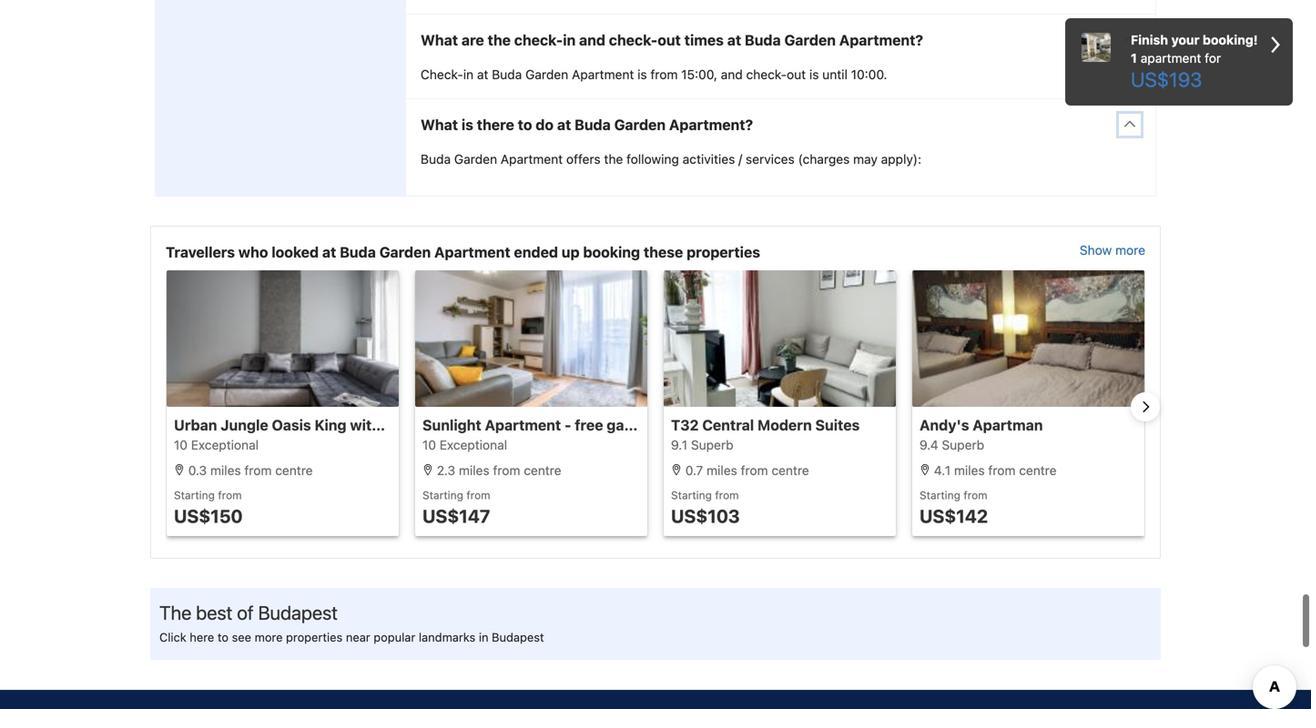 Task type: locate. For each thing, give the bounding box(es) containing it.
1 what from the top
[[421, 31, 458, 49]]

3 centre from the left
[[772, 463, 810, 478]]

region
[[151, 271, 1161, 544]]

2 centre from the left
[[524, 463, 562, 478]]

1 horizontal spatial in
[[479, 631, 489, 645]]

more
[[1116, 243, 1146, 258], [255, 631, 283, 645]]

in up "what is there to do at buda garden apartment?"
[[563, 31, 576, 49]]

there
[[477, 116, 515, 134]]

1 10 exceptional from the left
[[174, 438, 259, 453]]

starting up us$150
[[174, 489, 215, 502]]

us$150
[[174, 506, 243, 527]]

and inside dropdown button
[[579, 31, 606, 49]]

central
[[703, 417, 755, 434]]

1 horizontal spatial budapest
[[492, 631, 544, 645]]

in down 'are'
[[463, 67, 474, 82]]

1 horizontal spatial apartment?
[[840, 31, 924, 49]]

properties
[[687, 244, 761, 261], [286, 631, 343, 645]]

2 horizontal spatial check-
[[747, 67, 787, 82]]

0 horizontal spatial budapest
[[258, 602, 338, 625]]

centre down apartman
[[1020, 463, 1057, 478]]

properties inside the 'the best of budapest click here to see more properties near popular landmarks in budapest'
[[286, 631, 343, 645]]

4 starting from the left
[[920, 489, 961, 502]]

buda right times
[[745, 31, 781, 49]]

2 horizontal spatial is
[[810, 67, 819, 82]]

0 horizontal spatial apartment?
[[670, 116, 754, 134]]

2 miles from the left
[[459, 463, 490, 478]]

andy's apartman 9.4 superb
[[920, 417, 1044, 453]]

centre
[[275, 463, 313, 478], [524, 463, 562, 478], [772, 463, 810, 478], [1020, 463, 1057, 478]]

apartment left -
[[485, 417, 561, 434]]

what down check-
[[421, 116, 458, 134]]

at right times
[[728, 31, 742, 49]]

to inside what is there to do at buda garden apartment? dropdown button
[[518, 116, 533, 134]]

buda
[[745, 31, 781, 49], [492, 67, 522, 82], [575, 116, 611, 134], [421, 152, 451, 167], [340, 244, 376, 261]]

show more link
[[1080, 241, 1146, 263]]

following
[[627, 152, 680, 167]]

2 vertical spatial in
[[479, 631, 489, 645]]

to left the 'do'
[[518, 116, 533, 134]]

at
[[728, 31, 742, 49], [477, 67, 489, 82], [557, 116, 571, 134], [322, 244, 336, 261]]

what left 'are'
[[421, 31, 458, 49]]

budapest right of
[[258, 602, 338, 625]]

miles for us$150
[[210, 463, 241, 478]]

from up us$103 at the right bottom of the page
[[715, 489, 739, 502]]

miles
[[210, 463, 241, 478], [459, 463, 490, 478], [707, 463, 738, 478], [955, 463, 985, 478]]

from inside starting from us$142
[[964, 489, 988, 502]]

10 exceptional down sunlight
[[423, 438, 508, 453]]

1 starting from the left
[[174, 489, 215, 502]]

to inside the 'the best of budapest click here to see more properties near popular landmarks in budapest'
[[218, 631, 229, 645]]

what inside dropdown button
[[421, 116, 458, 134]]

0.3
[[188, 463, 207, 478]]

at right the 'do'
[[557, 116, 571, 134]]

and
[[579, 31, 606, 49], [721, 67, 743, 82]]

near
[[346, 631, 371, 645]]

us$193
[[1131, 67, 1203, 91]]

1 vertical spatial budapest
[[492, 631, 544, 645]]

0 vertical spatial and
[[579, 31, 606, 49]]

the right the offers
[[604, 152, 623, 167]]

apartment inside sunlight apartment - free garage parking 10 exceptional
[[485, 417, 561, 434]]

what inside dropdown button
[[421, 31, 458, 49]]

accordion control element
[[405, 0, 1157, 197]]

miles right 0.7
[[707, 463, 738, 478]]

apartman
[[973, 417, 1044, 434]]

centre down t32 central modern suites 9.1 superb
[[772, 463, 810, 478]]

0 horizontal spatial to
[[218, 631, 229, 645]]

miles right 4.1
[[955, 463, 985, 478]]

properties left near
[[286, 631, 343, 645]]

check- up check-in at buda garden apartment is from 15:00, and check-out is until 10:00.
[[609, 31, 658, 49]]

1 vertical spatial in
[[463, 67, 474, 82]]

starting from us$150
[[174, 489, 243, 527]]

are
[[462, 31, 484, 49]]

miles right 2.3
[[459, 463, 490, 478]]

0 vertical spatial more
[[1116, 243, 1146, 258]]

travellers
[[166, 244, 235, 261]]

check- right 'are'
[[515, 31, 563, 49]]

0 vertical spatial out
[[658, 31, 681, 49]]

1 vertical spatial properties
[[286, 631, 343, 645]]

from up us$147 at the bottom of the page
[[467, 489, 491, 502]]

apartment
[[1141, 51, 1202, 66]]

garden
[[785, 31, 836, 49], [526, 67, 569, 82], [615, 116, 666, 134], [454, 152, 497, 167], [380, 244, 431, 261]]

apartment? up activities
[[670, 116, 754, 134]]

0.3 miles from centre
[[185, 463, 313, 478]]

10 exceptional down urban
[[174, 438, 259, 453]]

at inside dropdown button
[[557, 116, 571, 134]]

1 vertical spatial to
[[218, 631, 229, 645]]

what
[[421, 31, 458, 49], [421, 116, 458, 134]]

starting inside the starting from us$147
[[423, 489, 464, 502]]

4 centre from the left
[[1020, 463, 1057, 478]]

0 vertical spatial to
[[518, 116, 533, 134]]

region containing us$150
[[151, 271, 1161, 544]]

apartment up "what is there to do at buda garden apartment?"
[[572, 67, 634, 82]]

and right 15:00,
[[721, 67, 743, 82]]

the inside what are the check-in and check-out times at buda garden apartment? dropdown button
[[488, 31, 511, 49]]

1 miles from the left
[[210, 463, 241, 478]]

in inside the 'the best of budapest click here to see more properties near popular landmarks in budapest'
[[479, 631, 489, 645]]

buda right looked
[[340, 244, 376, 261]]

2 what from the top
[[421, 116, 458, 134]]

centre for us$103
[[772, 463, 810, 478]]

landmarks
[[419, 631, 476, 645]]

from down andy's apartman 9.4 superb
[[989, 463, 1016, 478]]

4 miles from the left
[[955, 463, 985, 478]]

what for what is there to do at buda garden apartment?
[[421, 116, 458, 134]]

rightchevron image
[[1272, 31, 1281, 58]]

10 exceptional
[[174, 438, 259, 453], [423, 438, 508, 453]]

starting up us$142
[[920, 489, 961, 502]]

starting
[[174, 489, 215, 502], [423, 489, 464, 502], [671, 489, 712, 502], [920, 489, 961, 502]]

0 vertical spatial the
[[488, 31, 511, 49]]

starting for us$142
[[920, 489, 961, 502]]

budapest right landmarks
[[492, 631, 544, 645]]

buda inside what is there to do at buda garden apartment? dropdown button
[[575, 116, 611, 134]]

ended
[[514, 244, 558, 261]]

is
[[638, 67, 647, 82], [810, 67, 819, 82], [462, 116, 474, 134]]

miles right 0.3 on the bottom left of the page
[[210, 463, 241, 478]]

0 vertical spatial what
[[421, 31, 458, 49]]

buda up the offers
[[575, 116, 611, 134]]

miles for us$147
[[459, 463, 490, 478]]

is left until
[[810, 67, 819, 82]]

is down what are the check-in and check-out times at buda garden apartment?
[[638, 67, 647, 82]]

1 vertical spatial apartment?
[[670, 116, 754, 134]]

travellers who looked at buda garden apartment ended up booking these properties
[[166, 244, 761, 261]]

check- down what are the check-in and check-out times at buda garden apartment? dropdown button
[[747, 67, 787, 82]]

1 vertical spatial and
[[721, 67, 743, 82]]

at right looked
[[322, 244, 336, 261]]

what is there to do at buda garden apartment? button
[[406, 99, 1156, 150]]

services
[[746, 152, 795, 167]]

offers
[[567, 152, 601, 167]]

0 horizontal spatial properties
[[286, 631, 343, 645]]

apartment down the 'do'
[[501, 152, 563, 167]]

check-in at buda garden apartment is from 15:00, and check-out is until 10:00.
[[421, 67, 888, 82]]

to
[[518, 116, 533, 134], [218, 631, 229, 645]]

1 horizontal spatial and
[[721, 67, 743, 82]]

1 horizontal spatial properties
[[687, 244, 761, 261]]

starting inside starting from us$142
[[920, 489, 961, 502]]

0 horizontal spatial out
[[658, 31, 681, 49]]

3 miles from the left
[[707, 463, 738, 478]]

finish your booking! 1 apartment for us$193
[[1131, 32, 1259, 91]]

from
[[651, 67, 678, 82], [245, 463, 272, 478], [493, 463, 521, 478], [741, 463, 769, 478], [989, 463, 1016, 478], [218, 489, 242, 502], [467, 489, 491, 502], [715, 489, 739, 502], [964, 489, 988, 502]]

0 vertical spatial apartment?
[[840, 31, 924, 49]]

king
[[315, 417, 347, 434]]

0 vertical spatial in
[[563, 31, 576, 49]]

2 starting from the left
[[423, 489, 464, 502]]

0 horizontal spatial and
[[579, 31, 606, 49]]

centre down sunlight apartment - free garage parking 10 exceptional
[[524, 463, 562, 478]]

apartment? up 10:00.
[[840, 31, 924, 49]]

budapest
[[258, 602, 338, 625], [492, 631, 544, 645]]

us$142
[[920, 506, 989, 527]]

apartment?
[[840, 31, 924, 49], [670, 116, 754, 134]]

1 centre from the left
[[275, 463, 313, 478]]

from up us$142
[[964, 489, 988, 502]]

centre for us$147
[[524, 463, 562, 478]]

out down what are the check-in and check-out times at buda garden apartment? dropdown button
[[787, 67, 806, 82]]

and up check-in at buda garden apartment is from 15:00, and check-out is until 10:00.
[[579, 31, 606, 49]]

1 horizontal spatial 10 exceptional
[[423, 438, 508, 453]]

more right the show
[[1116, 243, 1146, 258]]

starting inside starting from us$150
[[174, 489, 215, 502]]

0 horizontal spatial is
[[462, 116, 474, 134]]

from inside accordion control 'element'
[[651, 67, 678, 82]]

more right see
[[255, 631, 283, 645]]

check-
[[515, 31, 563, 49], [609, 31, 658, 49], [747, 67, 787, 82]]

0 horizontal spatial more
[[255, 631, 283, 645]]

2 horizontal spatial in
[[563, 31, 576, 49]]

starting up us$147 at the bottom of the page
[[423, 489, 464, 502]]

starting inside starting from us$103
[[671, 489, 712, 502]]

centre down oasis at the left of the page
[[275, 463, 313, 478]]

1 horizontal spatial to
[[518, 116, 533, 134]]

0 horizontal spatial 10 exceptional
[[174, 438, 259, 453]]

2 10 exceptional from the left
[[423, 438, 508, 453]]

at down 'are'
[[477, 67, 489, 82]]

garden inside dropdown button
[[615, 116, 666, 134]]

out
[[658, 31, 681, 49], [787, 67, 806, 82]]

the right 'are'
[[488, 31, 511, 49]]

centre for us$142
[[1020, 463, 1057, 478]]

buda inside what are the check-in and check-out times at buda garden apartment? dropdown button
[[745, 31, 781, 49]]

1 vertical spatial more
[[255, 631, 283, 645]]

garage
[[607, 417, 656, 434]]

us$147
[[423, 506, 490, 527]]

urban jungle oasis king with free parking 10 exceptional
[[174, 417, 473, 453]]

out left times
[[658, 31, 681, 49]]

is left there
[[462, 116, 474, 134]]

out inside dropdown button
[[658, 31, 681, 49]]

1 vertical spatial what
[[421, 116, 458, 134]]

in
[[563, 31, 576, 49], [463, 67, 474, 82], [479, 631, 489, 645]]

1 vertical spatial out
[[787, 67, 806, 82]]

properties right 'these'
[[687, 244, 761, 261]]

finish
[[1131, 32, 1169, 47]]

t32 central modern suites 9.1 superb
[[671, 417, 860, 453]]

times
[[685, 31, 724, 49]]

from up us$150
[[218, 489, 242, 502]]

1 horizontal spatial the
[[604, 152, 623, 167]]

3 starting from the left
[[671, 489, 712, 502]]

to left see
[[218, 631, 229, 645]]

from left 15:00,
[[651, 67, 678, 82]]

0 horizontal spatial in
[[463, 67, 474, 82]]

1 vertical spatial the
[[604, 152, 623, 167]]

0 horizontal spatial the
[[488, 31, 511, 49]]

booking
[[583, 244, 640, 261]]

-
[[565, 417, 572, 434]]

sunlight
[[423, 417, 482, 434]]

more inside the 'the best of budapest click here to see more properties near popular landmarks in budapest'
[[255, 631, 283, 645]]

starting down 0.7
[[671, 489, 712, 502]]

in right landmarks
[[479, 631, 489, 645]]



Task type: describe. For each thing, give the bounding box(es) containing it.
apartment? inside dropdown button
[[670, 116, 754, 134]]

may
[[854, 152, 878, 167]]

andy's
[[920, 417, 970, 434]]

show
[[1080, 243, 1113, 258]]

4.1 miles from centre
[[931, 463, 1057, 478]]

your
[[1172, 32, 1200, 47]]

what is there to do at buda garden apartment?
[[421, 116, 754, 134]]

buda garden apartment offers the following activities / services (charges may apply):
[[421, 152, 922, 167]]

from right 2.3
[[493, 463, 521, 478]]

starting for us$147
[[423, 489, 464, 502]]

10 exceptional inside urban jungle oasis king with free parking 10 exceptional
[[174, 438, 259, 453]]

parking
[[419, 417, 473, 434]]

from down t32 central modern suites 9.1 superb
[[741, 463, 769, 478]]

0.7
[[686, 463, 704, 478]]

in inside dropdown button
[[563, 31, 576, 49]]

until
[[823, 67, 848, 82]]

starting for us$150
[[174, 489, 215, 502]]

apartment left ended
[[435, 244, 511, 261]]

the best of budapest click here to see more properties near popular landmarks in budapest
[[159, 602, 544, 645]]

starting for us$103
[[671, 489, 712, 502]]

who
[[239, 244, 268, 261]]

0 horizontal spatial check-
[[515, 31, 563, 49]]

1 horizontal spatial is
[[638, 67, 647, 82]]

here
[[190, 631, 214, 645]]

free
[[575, 417, 604, 434]]

apply):
[[882, 152, 922, 167]]

2.3 miles from centre
[[434, 463, 562, 478]]

these
[[644, 244, 684, 261]]

best
[[196, 602, 233, 625]]

popular
[[374, 631, 416, 645]]

9.1 superb
[[671, 438, 734, 453]]

starting from us$142
[[920, 489, 989, 527]]

free
[[384, 417, 416, 434]]

us$103
[[671, 506, 740, 527]]

10 exceptional inside sunlight apartment - free garage parking 10 exceptional
[[423, 438, 508, 453]]

from inside starting from us$150
[[218, 489, 242, 502]]

show more
[[1080, 243, 1146, 258]]

is inside dropdown button
[[462, 116, 474, 134]]

what are the check-in and check-out times at buda garden apartment? button
[[406, 15, 1156, 66]]

activities
[[683, 152, 735, 167]]

looked
[[272, 244, 319, 261]]

10:00.
[[852, 67, 888, 82]]

garden inside dropdown button
[[785, 31, 836, 49]]

suites
[[816, 417, 860, 434]]

9.4 superb
[[920, 438, 985, 453]]

buda up there
[[492, 67, 522, 82]]

oasis
[[272, 417, 311, 434]]

jungle
[[221, 417, 269, 434]]

miles for us$142
[[955, 463, 985, 478]]

what for what are the check-in and check-out times at buda garden apartment?
[[421, 31, 458, 49]]

t32
[[671, 417, 699, 434]]

parking
[[660, 417, 714, 434]]

0.7 miles from centre
[[682, 463, 810, 478]]

booking!
[[1203, 32, 1259, 47]]

buda down check-
[[421, 152, 451, 167]]

at inside dropdown button
[[728, 31, 742, 49]]

up
[[562, 244, 580, 261]]

for
[[1205, 51, 1222, 66]]

miles for us$103
[[707, 463, 738, 478]]

1 horizontal spatial out
[[787, 67, 806, 82]]

with
[[350, 417, 381, 434]]

0 vertical spatial budapest
[[258, 602, 338, 625]]

/
[[739, 152, 743, 167]]

centre for us$150
[[275, 463, 313, 478]]

1
[[1131, 51, 1138, 66]]

(charges
[[799, 152, 850, 167]]

urban
[[174, 417, 217, 434]]

apartment? inside dropdown button
[[840, 31, 924, 49]]

0 vertical spatial properties
[[687, 244, 761, 261]]

from inside starting from us$103
[[715, 489, 739, 502]]

modern
[[758, 417, 812, 434]]

see
[[232, 631, 251, 645]]

from inside the starting from us$147
[[467, 489, 491, 502]]

1 horizontal spatial more
[[1116, 243, 1146, 258]]

check-
[[421, 67, 464, 82]]

the
[[159, 602, 192, 625]]

of
[[237, 602, 254, 625]]

2.3
[[437, 463, 456, 478]]

do
[[536, 116, 554, 134]]

sunlight apartment - free garage parking 10 exceptional
[[423, 417, 714, 453]]

15:00,
[[682, 67, 718, 82]]

starting from us$147
[[423, 489, 491, 527]]

click
[[159, 631, 187, 645]]

starting from us$103
[[671, 489, 740, 527]]

from down jungle
[[245, 463, 272, 478]]

1 horizontal spatial check-
[[609, 31, 658, 49]]

4.1
[[934, 463, 951, 478]]

what are the check-in and check-out times at buda garden apartment?
[[421, 31, 924, 49]]



Task type: vqa. For each thing, say whether or not it's contained in the screenshot.


